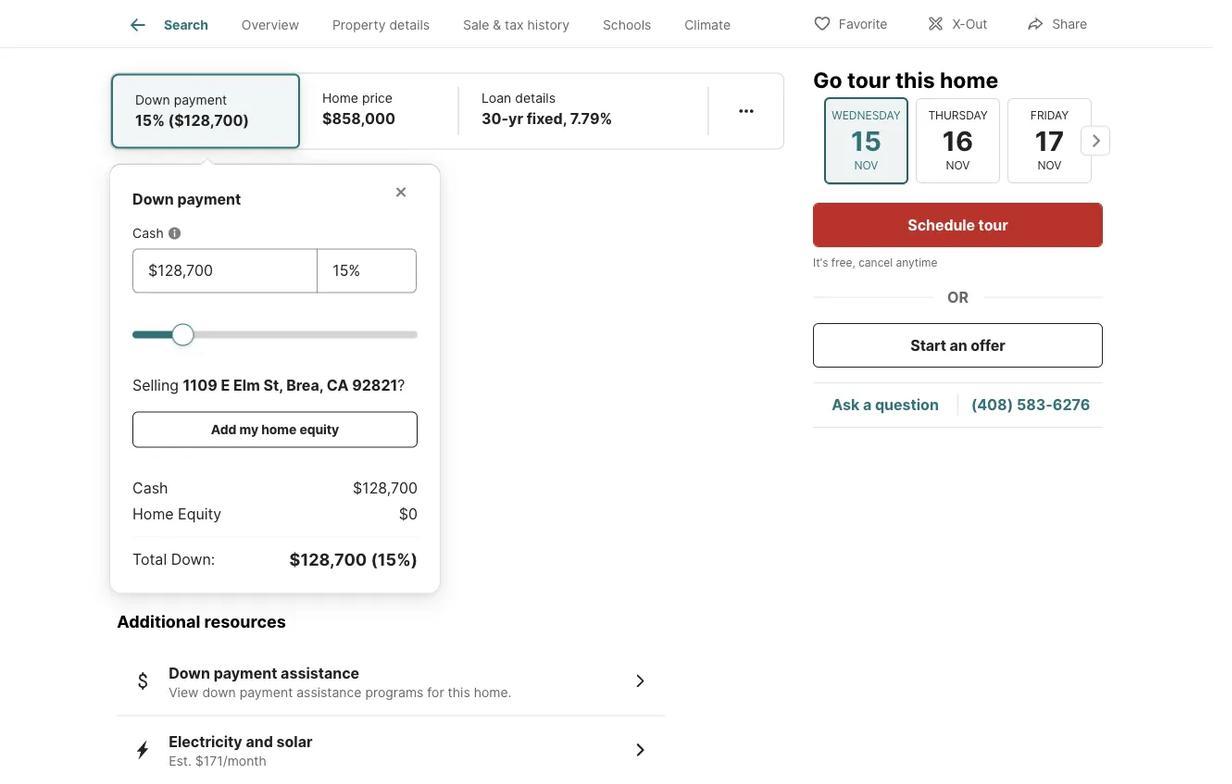 Task type: describe. For each thing, give the bounding box(es) containing it.
sale
[[463, 17, 489, 33]]

start
[[911, 336, 947, 354]]

friday 17 nov
[[1031, 109, 1069, 172]]

favorite button
[[797, 4, 903, 42]]

add my home equity button
[[132, 412, 418, 448]]

down
[[202, 685, 236, 701]]

tour for schedule
[[979, 216, 1008, 234]]

sale & tax history
[[463, 17, 570, 33]]

search
[[164, 17, 208, 33]]

7.79%
[[570, 110, 612, 128]]

it's free, cancel anytime
[[813, 256, 938, 270]]

15%
[[135, 112, 165, 130]]

payment for down payment assistance view down payment assistance programs for this home.
[[214, 664, 277, 683]]

wednesday 15 nov
[[832, 109, 901, 172]]

0 vertical spatial home
[[940, 67, 999, 93]]

down payment
[[132, 191, 241, 209]]

elm
[[233, 377, 260, 395]]

price
[[362, 91, 393, 106]]

anytime
[[896, 256, 938, 270]]

(408) 583-6276 link
[[971, 396, 1090, 414]]

or
[[948, 288, 969, 306]]

a
[[863, 396, 872, 414]]

mortgage insurance link
[[133, 23, 273, 41]]

2 cash from the top
[[132, 480, 168, 498]]

x-
[[953, 16, 966, 32]]

an
[[950, 336, 968, 354]]

$128,700 (15%) tooltip
[[110, 150, 785, 594]]

tab list containing search
[[110, 0, 762, 47]]

thursday 16 nov
[[928, 109, 988, 172]]

e
[[221, 377, 230, 395]]

add my home equity
[[211, 422, 339, 438]]

insurance
[[205, 23, 273, 41]]

st,
[[263, 377, 283, 395]]

mortgage
[[133, 23, 201, 41]]

loan details 30-yr fixed, 7.79%
[[482, 91, 612, 128]]

down for down payment assistance view down payment assistance programs for this home.
[[169, 664, 210, 683]]

out
[[966, 16, 988, 32]]

overview tab
[[225, 3, 316, 47]]

schools
[[603, 17, 651, 33]]

$0
[[399, 506, 418, 524]]

free,
[[832, 256, 856, 270]]

583-
[[1017, 396, 1053, 414]]

down payment 15% ($128,700)
[[135, 93, 249, 130]]

home for home price $858,000
[[322, 91, 358, 106]]

ask a question
[[832, 396, 939, 414]]

additional resources
[[117, 612, 286, 633]]

1 horizontal spatial this
[[896, 67, 935, 93]]

ask
[[832, 396, 860, 414]]

property details
[[332, 17, 430, 33]]

share button
[[1011, 4, 1103, 42]]

for
[[427, 685, 444, 701]]

down for down payment 15% ($128,700)
[[135, 93, 170, 108]]

Down Payment Slider range field
[[132, 323, 418, 345]]

home for home equity
[[132, 506, 174, 524]]

$858,000
[[322, 110, 395, 128]]

additional
[[117, 612, 200, 633]]

thursday
[[928, 109, 988, 122]]

question
[[875, 396, 939, 414]]

30-
[[482, 110, 508, 128]]

and
[[246, 733, 273, 752]]

property
[[332, 17, 386, 33]]

search link
[[127, 14, 208, 36]]

climate
[[685, 17, 731, 33]]

(408) 583-6276
[[971, 396, 1090, 414]]

down:
[[171, 551, 215, 569]]

programs
[[365, 685, 424, 701]]

resources
[[204, 612, 286, 633]]

payment for down payment
[[177, 191, 241, 209]]

home equity
[[132, 506, 222, 524]]

tour for go
[[847, 67, 891, 93]]

equity
[[300, 422, 339, 438]]

schedule tour
[[908, 216, 1008, 234]]

home.
[[474, 685, 512, 701]]

$128,700 for $128,700 (15%)
[[290, 550, 367, 570]]

none text field inside "$128,700 (15%)" tooltip
[[333, 260, 401, 282]]

total
[[132, 551, 167, 569]]

go tour this home
[[813, 67, 999, 93]]

go
[[813, 67, 843, 93]]

fixed,
[[527, 110, 567, 128]]

schedule tour button
[[813, 203, 1103, 247]]

92821
[[352, 377, 398, 395]]



Task type: locate. For each thing, give the bounding box(es) containing it.
home
[[940, 67, 999, 93], [261, 422, 297, 438]]

0 vertical spatial tour
[[847, 67, 891, 93]]

sale & tax history tab
[[447, 3, 586, 47]]

17
[[1035, 124, 1064, 157]]

$128,700 up $0
[[353, 480, 418, 498]]

selling 1109 e elm st, brea, ca 92821 ?
[[132, 377, 405, 395]]

1 vertical spatial $128,700
[[290, 550, 367, 570]]

0 vertical spatial details
[[389, 17, 430, 33]]

overview
[[241, 17, 299, 33]]

1 horizontal spatial home
[[940, 67, 999, 93]]

15
[[851, 124, 882, 157]]

wednesday
[[832, 109, 901, 122]]

down payment assistance view down payment assistance programs for this home.
[[169, 664, 512, 701]]

payment down ($128,700)
[[177, 191, 241, 209]]

(408)
[[971, 396, 1013, 414]]

0 horizontal spatial tour
[[847, 67, 891, 93]]

0 vertical spatial assistance
[[281, 664, 359, 683]]

1 vertical spatial home
[[132, 506, 174, 524]]

1 vertical spatial this
[[448, 685, 470, 701]]

solar
[[276, 733, 313, 752]]

0 horizontal spatial nov
[[855, 159, 878, 172]]

2 vertical spatial down
[[169, 664, 210, 683]]

climate tab
[[668, 3, 748, 47]]

nov for 15
[[855, 159, 878, 172]]

nov for 16
[[946, 159, 970, 172]]

details
[[389, 17, 430, 33], [515, 91, 556, 106]]

tour
[[847, 67, 891, 93], [979, 216, 1008, 234]]

down inside "$128,700 (15%)" tooltip
[[132, 191, 174, 209]]

1 vertical spatial assistance
[[297, 685, 362, 701]]

electricity
[[169, 733, 242, 752]]

0 vertical spatial down
[[135, 93, 170, 108]]

None button
[[824, 97, 909, 184], [916, 98, 1000, 183], [1008, 98, 1092, 183], [824, 97, 909, 184], [916, 98, 1000, 183], [1008, 98, 1092, 183]]

(15%)
[[371, 550, 418, 570]]

$128,700 for $128,700
[[353, 480, 418, 498]]

0 horizontal spatial this
[[448, 685, 470, 701]]

1 nov from the left
[[855, 159, 878, 172]]

0 horizontal spatial home
[[261, 422, 297, 438]]

mortgage insurance
[[133, 23, 273, 41]]

0 horizontal spatial home
[[132, 506, 174, 524]]

16
[[943, 124, 974, 157]]

down for down payment
[[132, 191, 174, 209]]

down up view
[[169, 664, 210, 683]]

2 horizontal spatial nov
[[1038, 159, 1062, 172]]

details up fixed,
[[515, 91, 556, 106]]

start an offer button
[[813, 323, 1103, 368]]

payment up ($128,700)
[[174, 93, 227, 108]]

down
[[135, 93, 170, 108], [132, 191, 174, 209], [169, 664, 210, 683]]

$456
[[404, 23, 441, 41]]

down down 15%
[[132, 191, 174, 209]]

offer
[[971, 336, 1006, 354]]

tour right the schedule
[[979, 216, 1008, 234]]

payment inside "$128,700 (15%)" tooltip
[[177, 191, 241, 209]]

?
[[398, 377, 405, 395]]

payment up down
[[214, 664, 277, 683]]

start an offer
[[911, 336, 1006, 354]]

next image
[[1081, 126, 1111, 155]]

my
[[239, 422, 258, 438]]

0 vertical spatial $128,700
[[353, 480, 418, 498]]

selling
[[132, 377, 179, 395]]

down inside down payment assistance view down payment assistance programs for this home.
[[169, 664, 210, 683]]

cash up the home equity
[[132, 480, 168, 498]]

tour up "wednesday"
[[847, 67, 891, 93]]

details for property details
[[389, 17, 430, 33]]

est.
[[169, 754, 192, 770]]

None text field
[[148, 260, 302, 282]]

cash down down payment
[[132, 226, 164, 242]]

electricity and solar est. $171/month
[[169, 733, 313, 770]]

1 horizontal spatial details
[[515, 91, 556, 106]]

payment inside down payment 15% ($128,700)
[[174, 93, 227, 108]]

1 vertical spatial tour
[[979, 216, 1008, 234]]

payment for down payment 15% ($128,700)
[[174, 93, 227, 108]]

equity
[[178, 506, 222, 524]]

add
[[211, 422, 237, 438]]

schools tab
[[586, 3, 668, 47]]

nov
[[855, 159, 878, 172], [946, 159, 970, 172], [1038, 159, 1062, 172]]

None text field
[[333, 260, 401, 282]]

$128,700
[[353, 480, 418, 498], [290, 550, 367, 570]]

friday
[[1031, 109, 1069, 122]]

home up thursday
[[940, 67, 999, 93]]

home right "my" at left
[[261, 422, 297, 438]]

3 nov from the left
[[1038, 159, 1062, 172]]

history
[[528, 17, 570, 33]]

property details tab
[[316, 3, 447, 47]]

1 horizontal spatial nov
[[946, 159, 970, 172]]

2 nov from the left
[[946, 159, 970, 172]]

0 horizontal spatial details
[[389, 17, 430, 33]]

down inside down payment 15% ($128,700)
[[135, 93, 170, 108]]

&
[[493, 17, 501, 33]]

0 vertical spatial this
[[896, 67, 935, 93]]

tab list
[[110, 0, 762, 47]]

favorite
[[839, 16, 888, 32]]

this right "for"
[[448, 685, 470, 701]]

nov down 15
[[855, 159, 878, 172]]

details inside tab
[[389, 17, 430, 33]]

down up 15%
[[135, 93, 170, 108]]

cancel
[[859, 256, 893, 270]]

yr
[[508, 110, 523, 128]]

home up $858,000
[[322, 91, 358, 106]]

tour inside button
[[979, 216, 1008, 234]]

home up total at the left
[[132, 506, 174, 524]]

nov down 16 in the right of the page
[[946, 159, 970, 172]]

details inside loan details 30-yr fixed, 7.79%
[[515, 91, 556, 106]]

1 vertical spatial home
[[261, 422, 297, 438]]

assistance
[[281, 664, 359, 683], [297, 685, 362, 701]]

details right property
[[389, 17, 430, 33]]

none text field inside "$128,700 (15%)" tooltip
[[148, 260, 302, 282]]

home price $858,000
[[322, 91, 395, 128]]

home
[[322, 91, 358, 106], [132, 506, 174, 524]]

nov down the 17
[[1038, 159, 1062, 172]]

home inside 'button'
[[261, 422, 297, 438]]

0 vertical spatial cash
[[132, 226, 164, 242]]

payment right down
[[240, 685, 293, 701]]

nov inside friday 17 nov
[[1038, 159, 1062, 172]]

this up thursday
[[896, 67, 935, 93]]

1 horizontal spatial home
[[322, 91, 358, 106]]

total down:
[[132, 551, 215, 569]]

0 vertical spatial home
[[322, 91, 358, 106]]

nov inside thursday 16 nov
[[946, 159, 970, 172]]

1 vertical spatial down
[[132, 191, 174, 209]]

$128,700 left (15%)
[[290, 550, 367, 570]]

nov inside "wednesday 15 nov"
[[855, 159, 878, 172]]

nov for 17
[[1038, 159, 1062, 172]]

1 vertical spatial details
[[515, 91, 556, 106]]

($128,700)
[[168, 112, 249, 130]]

schedule
[[908, 216, 975, 234]]

cash
[[132, 226, 164, 242], [132, 480, 168, 498]]

loan
[[482, 91, 512, 106]]

1 horizontal spatial tour
[[979, 216, 1008, 234]]

view
[[169, 685, 199, 701]]

ca
[[327, 377, 349, 395]]

6276
[[1053, 396, 1090, 414]]

it's
[[813, 256, 828, 270]]

details for loan details 30-yr fixed, 7.79%
[[515, 91, 556, 106]]

1 cash from the top
[[132, 226, 164, 242]]

tax
[[505, 17, 524, 33]]

$128,700 (15%)
[[290, 550, 418, 570]]

this inside down payment assistance view down payment assistance programs for this home.
[[448, 685, 470, 701]]

payment
[[174, 93, 227, 108], [177, 191, 241, 209], [214, 664, 277, 683], [240, 685, 293, 701]]

ask a question link
[[832, 396, 939, 414]]

x-out button
[[911, 4, 1003, 42]]

1 vertical spatial cash
[[132, 480, 168, 498]]

brea,
[[286, 377, 323, 395]]

home inside "$128,700 (15%)" tooltip
[[132, 506, 174, 524]]

home inside home price $858,000
[[322, 91, 358, 106]]

1109
[[183, 377, 217, 395]]

x-out
[[953, 16, 988, 32]]



Task type: vqa. For each thing, say whether or not it's contained in the screenshot.
Selling on the left of the page
yes



